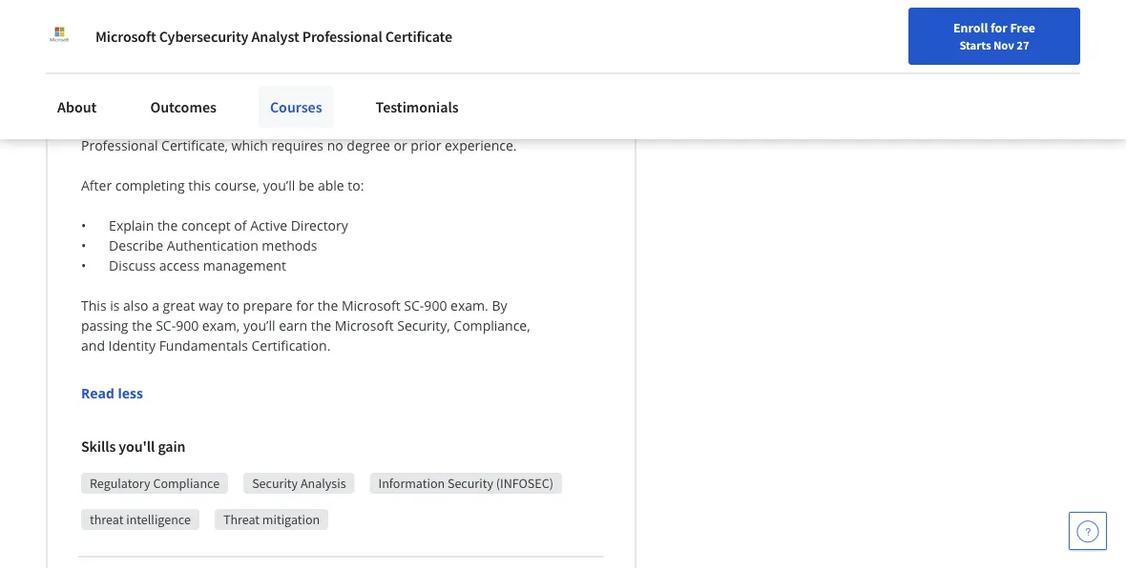 Task type: locate. For each thing, give the bounding box(es) containing it.
•
[[81, 217, 86, 235], [81, 237, 86, 255], [81, 257, 86, 275]]

this left is
[[81, 297, 106, 315]]

1 vertical spatial professional
[[81, 137, 158, 155]]

which
[[232, 137, 268, 155]]

professional down will
[[81, 137, 158, 155]]

the up certification.
[[318, 297, 338, 315]]

analyst up ad),
[[252, 27, 299, 46]]

for up earn
[[296, 297, 314, 315]]

free
[[1010, 19, 1036, 36]]

directory
[[161, 57, 218, 75], [291, 217, 348, 235]]

read
[[81, 385, 114, 403]]

1 horizontal spatial this
[[522, 97, 548, 115]]

security up threat mitigation
[[252, 476, 298, 493]]

gain
[[158, 438, 186, 457]]

1 security from the left
[[252, 476, 298, 493]]

you'll left be
[[263, 177, 295, 195]]

1 vertical spatial also
[[123, 297, 148, 315]]

0 horizontal spatial directory
[[161, 57, 218, 75]]

after
[[81, 177, 112, 195]]

those
[[368, 57, 403, 75]]

analyst
[[252, 27, 299, 46], [496, 117, 542, 135]]

menu item
[[796, 19, 918, 81]]

900 down great
[[176, 317, 199, 335]]

0 vertical spatial analyst
[[252, 27, 299, 46]]

one
[[207, 117, 231, 135]]

0 horizontal spatial course,
[[123, 0, 168, 15]]

cybersecurity inside in this course, you'll explore the world of authorization and authentication, and understand the concepts of two-step authentication and single sign-on policies. you'll also become familiar with the features and capabilities of azure active directory (azure ad), particularly those relating to the benefits of using azure ad to manage an enterprise's security requirements including access management, identity governance, and management. this course will take you one step closer to the microsoft cybersecurity analyst professional certificate, which requires no degree or prior experience. after completing this course, you'll be able to: • explain the concept of active directory • describe authentication methods • discuss access management this is also a great way to prepare for the microsoft sc-900 exam. by passing the sc-900 exam, you'll earn the microsoft security, compliance, and identity fundamentals certification.
[[408, 117, 493, 135]]

1 horizontal spatial cybersecurity
[[408, 117, 493, 135]]

0 horizontal spatial sc-
[[156, 317, 176, 335]]

familiar
[[253, 37, 301, 55]]

the up no
[[322, 117, 342, 135]]

about
[[57, 97, 97, 116]]

coursera image
[[10, 16, 131, 46]]

requirements
[[413, 77, 498, 95]]

closer
[[265, 117, 302, 135]]

None search field
[[242, 12, 404, 50]]

1 vertical spatial sc-
[[156, 317, 176, 335]]

single
[[463, 17, 499, 35]]

2 • from the top
[[81, 237, 86, 255]]

1 vertical spatial analyst
[[496, 117, 542, 135]]

0 horizontal spatial cybersecurity
[[159, 27, 249, 46]]

manage
[[211, 77, 262, 95]]

active
[[120, 57, 158, 75], [250, 217, 287, 235]]

1 horizontal spatial analyst
[[496, 117, 542, 135]]

on
[[532, 17, 548, 35]]

the up identity
[[132, 317, 152, 335]]

course, up understand
[[123, 0, 168, 15]]

of right world
[[320, 0, 333, 15]]

outcomes link
[[139, 86, 228, 128]]

to:
[[348, 177, 364, 195]]

0 vertical spatial step
[[311, 17, 338, 35]]

1 horizontal spatial for
[[991, 19, 1008, 36]]

the
[[257, 0, 278, 15], [184, 17, 205, 35], [334, 37, 355, 55], [473, 57, 494, 75], [322, 117, 342, 135], [157, 217, 178, 235], [318, 297, 338, 315], [132, 317, 152, 335], [311, 317, 331, 335]]

threat mitigation
[[223, 512, 320, 529]]

about link
[[46, 86, 108, 128]]

2 vertical spatial •
[[81, 257, 86, 275]]

to right ad
[[195, 77, 208, 95]]

you'll
[[119, 438, 155, 457]]

1 vertical spatial course,
[[214, 177, 260, 195]]

0 horizontal spatial azure
[[81, 57, 117, 75]]

security left (infosec)
[[448, 476, 493, 493]]

explain
[[109, 217, 154, 235]]

this down benefits
[[522, 97, 548, 115]]

enroll for free starts nov 27
[[954, 19, 1036, 52]]

0 vertical spatial you'll
[[171, 0, 203, 15]]

3 • from the top
[[81, 257, 86, 275]]

for
[[991, 19, 1008, 36], [296, 297, 314, 315]]

azure down "policies."
[[81, 57, 117, 75]]

this right in
[[97, 0, 119, 15]]

this
[[97, 0, 119, 15], [188, 177, 211, 195]]

sc-
[[404, 297, 424, 315], [156, 317, 176, 335]]

requires
[[272, 137, 324, 155]]

exam.
[[451, 297, 488, 315]]

read less button
[[81, 384, 143, 404]]

professional
[[302, 27, 382, 46], [81, 137, 158, 155]]

analyst up experience. at the top left
[[496, 117, 542, 135]]

step up with
[[311, 17, 338, 35]]

prior
[[411, 137, 441, 155]]

nov
[[994, 37, 1015, 52]]

become
[[200, 37, 250, 55]]

1 horizontal spatial course,
[[214, 177, 260, 195]]

the up microsoft cybersecurity analyst professional certificate
[[257, 0, 278, 15]]

microsoft left security,
[[335, 317, 394, 335]]

including
[[81, 97, 138, 115]]

threat intelligence
[[90, 512, 191, 529]]

courses
[[270, 97, 322, 116]]

no
[[327, 137, 343, 155]]

0 horizontal spatial for
[[296, 297, 314, 315]]

azure left ad
[[134, 77, 170, 95]]

ad),
[[265, 57, 291, 75]]

1 horizontal spatial this
[[188, 177, 211, 195]]

0 horizontal spatial active
[[120, 57, 158, 75]]

• left the describe
[[81, 237, 86, 255]]

directory up methods
[[291, 217, 348, 235]]

regulatory
[[90, 476, 150, 493]]

1 horizontal spatial active
[[250, 217, 287, 235]]

1 vertical spatial this
[[81, 297, 106, 315]]

by
[[492, 297, 507, 315]]

0 horizontal spatial professional
[[81, 137, 158, 155]]

you'll down prepare
[[243, 317, 275, 335]]

1 horizontal spatial security
[[448, 476, 493, 493]]

the down capabilities
[[473, 57, 494, 75]]

is
[[110, 297, 120, 315]]

0 horizontal spatial security
[[252, 476, 298, 493]]

0 horizontal spatial 900
[[176, 317, 199, 335]]

• left discuss
[[81, 257, 86, 275]]

prepare
[[243, 297, 293, 315]]

degree
[[347, 137, 390, 155]]

world
[[281, 0, 317, 15]]

the right explain
[[157, 217, 178, 235]]

1 horizontal spatial azure
[[134, 77, 170, 95]]

to up requirements
[[457, 57, 470, 75]]

access
[[141, 97, 182, 115], [159, 257, 200, 275]]

of
[[320, 0, 333, 15], [267, 17, 280, 35], [514, 37, 527, 55], [81, 77, 94, 95], [234, 217, 247, 235]]

• down after
[[81, 217, 86, 235]]

sc- up security,
[[404, 297, 424, 315]]

1 vertical spatial •
[[81, 237, 86, 255]]

experience.
[[445, 137, 517, 155]]

compliance
[[153, 476, 220, 493]]

sign-
[[502, 17, 532, 35]]

microsoft up using at the top of page
[[95, 27, 156, 46]]

cybersecurity up prior
[[408, 117, 493, 135]]

for up nov
[[991, 19, 1008, 36]]

certification.
[[251, 337, 331, 355]]

relating
[[406, 57, 453, 75]]

you'll left explore at the left top of the page
[[171, 0, 203, 15]]

1 vertical spatial azure
[[134, 77, 170, 95]]

read less
[[81, 385, 143, 403]]

earn
[[279, 317, 307, 335]]

sc- down a
[[156, 317, 176, 335]]

active up methods
[[250, 217, 287, 235]]

0 vertical spatial •
[[81, 217, 86, 235]]

1 horizontal spatial directory
[[291, 217, 348, 235]]

1 vertical spatial for
[[296, 297, 314, 315]]

of up benefits
[[514, 37, 527, 55]]

governance,
[[325, 97, 401, 115]]

0 vertical spatial access
[[141, 97, 182, 115]]

0 vertical spatial directory
[[161, 57, 218, 75]]

authorization
[[336, 0, 420, 15]]

authentication
[[167, 237, 258, 255]]

course, down which at the top of page
[[214, 177, 260, 195]]

authentication,
[[451, 0, 544, 15]]

1 horizontal spatial step
[[311, 17, 338, 35]]

also
[[171, 37, 196, 55], [123, 297, 148, 315]]

directory up ad
[[161, 57, 218, 75]]

of up familiar
[[267, 17, 280, 35]]

of up authentication
[[234, 217, 247, 235]]

1 vertical spatial this
[[188, 177, 211, 195]]

0 vertical spatial also
[[171, 37, 196, 55]]

also right you'll
[[171, 37, 196, 55]]

policies.
[[81, 37, 131, 55]]

step up which at the top of page
[[234, 117, 261, 135]]

1 vertical spatial cybersecurity
[[408, 117, 493, 135]]

professional up "particularly"
[[302, 27, 382, 46]]

1 horizontal spatial professional
[[302, 27, 382, 46]]

microsoft
[[95, 27, 156, 46], [345, 117, 404, 135], [342, 297, 401, 315], [335, 317, 394, 335]]

security
[[252, 476, 298, 493], [448, 476, 493, 493]]

1 vertical spatial directory
[[291, 217, 348, 235]]

describe
[[109, 237, 163, 255]]

0 vertical spatial sc-
[[404, 297, 424, 315]]

will
[[127, 117, 147, 135]]

(azure
[[222, 57, 262, 75]]

0 vertical spatial for
[[991, 19, 1008, 36]]

0 vertical spatial this
[[97, 0, 119, 15]]

access up take
[[141, 97, 182, 115]]

active down you'll
[[120, 57, 158, 75]]

course,
[[123, 0, 168, 15], [214, 177, 260, 195]]

this down certificate,
[[188, 177, 211, 195]]

and left the single
[[435, 17, 459, 35]]

0 vertical spatial active
[[120, 57, 158, 75]]

this
[[522, 97, 548, 115], [81, 297, 106, 315]]

0 vertical spatial azure
[[81, 57, 117, 75]]

and up certificate
[[423, 0, 447, 15]]

cybersecurity down explore at the left top of the page
[[159, 27, 249, 46]]

be
[[299, 177, 314, 195]]

to down identity
[[305, 117, 318, 135]]

also left a
[[123, 297, 148, 315]]

microsoft image
[[46, 23, 73, 50]]

900 up security,
[[424, 297, 447, 315]]

access down authentication
[[159, 257, 200, 275]]

of up about
[[81, 77, 94, 95]]

0 vertical spatial 900
[[424, 297, 447, 315]]

1 vertical spatial 900
[[176, 317, 199, 335]]

0 horizontal spatial this
[[97, 0, 119, 15]]

analysis
[[301, 476, 346, 493]]

skills
[[81, 438, 116, 457]]

1 horizontal spatial also
[[171, 37, 196, 55]]

0 horizontal spatial analyst
[[252, 27, 299, 46]]

analyst inside in this course, you'll explore the world of authorization and authentication, and understand the concepts of two-step authentication and single sign-on policies. you'll also become familiar with the features and capabilities of azure active directory (azure ad), particularly those relating to the benefits of using azure ad to manage an enterprise's security requirements including access management, identity governance, and management. this course will take you one step closer to the microsoft cybersecurity analyst professional certificate, which requires no degree or prior experience. after completing this course, you'll be able to: • explain the concept of active directory • describe authentication methods • discuss access management this is also a great way to prepare for the microsoft sc-900 exam. by passing the sc-900 exam, you'll earn the microsoft security, compliance, and identity fundamentals certification.
[[496, 117, 542, 135]]

you'll
[[171, 0, 203, 15], [263, 177, 295, 195], [243, 317, 275, 335]]

0 horizontal spatial step
[[234, 117, 261, 135]]



Task type: describe. For each thing, give the bounding box(es) containing it.
certificate,
[[161, 137, 228, 155]]

completing
[[115, 177, 185, 195]]

in
[[81, 0, 93, 15]]

1 • from the top
[[81, 217, 86, 235]]

2 security from the left
[[448, 476, 493, 493]]

the right earn
[[311, 317, 331, 335]]

explore
[[207, 0, 254, 15]]

information
[[379, 476, 445, 493]]

for inside in this course, you'll explore the world of authorization and authentication, and understand the concepts of two-step authentication and single sign-on policies. you'll also become familiar with the features and capabilities of azure active directory (azure ad), particularly those relating to the benefits of using azure ad to manage an enterprise's security requirements including access management, identity governance, and management. this course will take you one step closer to the microsoft cybersecurity analyst professional certificate, which requires no degree or prior experience. after completing this course, you'll be able to: • explain the concept of active directory • describe authentication methods • discuss access management this is also a great way to prepare for the microsoft sc-900 exam. by passing the sc-900 exam, you'll earn the microsoft security, compliance, and identity fundamentals certification.
[[296, 297, 314, 315]]

(infosec)
[[496, 476, 554, 493]]

27
[[1017, 37, 1030, 52]]

able
[[318, 177, 344, 195]]

outcomes
[[150, 97, 217, 116]]

identity
[[108, 337, 156, 355]]

courses link
[[259, 86, 334, 128]]

and down in
[[81, 17, 105, 35]]

way
[[199, 297, 223, 315]]

in this course, you'll explore the world of authorization and authentication, and understand the concepts of two-step authentication and single sign-on policies. you'll also become familiar with the features and capabilities of azure active directory (azure ad), particularly those relating to the benefits of using azure ad to manage an enterprise's security requirements including access management, identity governance, and management. this course will take you one step closer to the microsoft cybersecurity analyst professional certificate, which requires no degree or prior experience. after completing this course, you'll be able to: • explain the concept of active directory • describe authentication methods • discuss access management this is also a great way to prepare for the microsoft sc-900 exam. by passing the sc-900 exam, you'll earn the microsoft security, compliance, and identity fundamentals certification.
[[81, 0, 552, 355]]

1 vertical spatial you'll
[[263, 177, 295, 195]]

methods
[[262, 237, 317, 255]]

two-
[[284, 17, 311, 35]]

take
[[151, 117, 177, 135]]

understand
[[108, 17, 181, 35]]

0 vertical spatial this
[[522, 97, 548, 115]]

1 horizontal spatial 900
[[424, 297, 447, 315]]

and up relating
[[413, 37, 437, 55]]

a
[[152, 297, 159, 315]]

testimonials link
[[364, 86, 470, 128]]

professional inside in this course, you'll explore the world of authorization and authentication, and understand the concepts of two-step authentication and single sign-on policies. you'll also become familiar with the features and capabilities of azure active directory (azure ad), particularly those relating to the benefits of using azure ad to manage an enterprise's security requirements including access management, identity governance, and management. this course will take you one step closer to the microsoft cybersecurity analyst professional certificate, which requires no degree or prior experience. after completing this course, you'll be able to: • explain the concept of active directory • describe authentication methods • discuss access management this is also a great way to prepare for the microsoft sc-900 exam. by passing the sc-900 exam, you'll earn the microsoft security, compliance, and identity fundamentals certification.
[[81, 137, 158, 155]]

security
[[361, 77, 409, 95]]

great
[[163, 297, 195, 315]]

1 horizontal spatial sc-
[[404, 297, 424, 315]]

information security (infosec)
[[379, 476, 554, 493]]

certificate
[[385, 27, 453, 46]]

concept
[[181, 217, 231, 235]]

passing
[[81, 317, 128, 335]]

microsoft up security,
[[342, 297, 401, 315]]

less
[[118, 385, 143, 403]]

security analysis
[[252, 476, 346, 493]]

features
[[358, 37, 410, 55]]

management
[[203, 257, 286, 275]]

identity
[[275, 97, 322, 115]]

help center image
[[1077, 520, 1100, 543]]

0 horizontal spatial also
[[123, 297, 148, 315]]

for inside enroll for free starts nov 27
[[991, 19, 1008, 36]]

1 vertical spatial access
[[159, 257, 200, 275]]

benefits
[[497, 57, 547, 75]]

regulatory compliance
[[90, 476, 220, 493]]

the up become
[[184, 17, 205, 35]]

show notifications image
[[939, 24, 961, 47]]

skills you'll gain
[[81, 438, 186, 457]]

discuss
[[109, 257, 156, 275]]

capabilities
[[441, 37, 510, 55]]

using
[[97, 77, 131, 95]]

2 vertical spatial you'll
[[243, 317, 275, 335]]

0 vertical spatial course,
[[123, 0, 168, 15]]

the up "particularly"
[[334, 37, 355, 55]]

authentication
[[341, 17, 432, 35]]

management,
[[185, 97, 272, 115]]

enterprise's
[[284, 77, 357, 95]]

enroll
[[954, 19, 988, 36]]

starts
[[960, 37, 991, 52]]

intelligence
[[126, 512, 191, 529]]

0 horizontal spatial this
[[81, 297, 106, 315]]

compliance,
[[454, 317, 530, 335]]

security,
[[397, 317, 450, 335]]

fundamentals
[[159, 337, 248, 355]]

you'll
[[135, 37, 168, 55]]

or
[[394, 137, 407, 155]]

testimonials
[[376, 97, 459, 116]]

to right way
[[227, 297, 240, 315]]

threat
[[223, 512, 260, 529]]

an
[[265, 77, 281, 95]]

1 vertical spatial active
[[250, 217, 287, 235]]

course
[[81, 117, 123, 135]]

microsoft cybersecurity analyst professional certificate
[[95, 27, 453, 46]]

management.
[[432, 97, 519, 115]]

0 vertical spatial professional
[[302, 27, 382, 46]]

and down "security"
[[405, 97, 429, 115]]

mitigation
[[262, 512, 320, 529]]

ad
[[173, 77, 192, 95]]

microsoft up degree
[[345, 117, 404, 135]]

and down "passing"
[[81, 337, 105, 355]]

1 vertical spatial step
[[234, 117, 261, 135]]

you
[[181, 117, 204, 135]]

threat
[[90, 512, 124, 529]]

exam,
[[202, 317, 240, 335]]

with
[[304, 37, 331, 55]]

0 vertical spatial cybersecurity
[[159, 27, 249, 46]]



Task type: vqa. For each thing, say whether or not it's contained in the screenshot.
SHOW NOTIFICATIONS Image
yes



